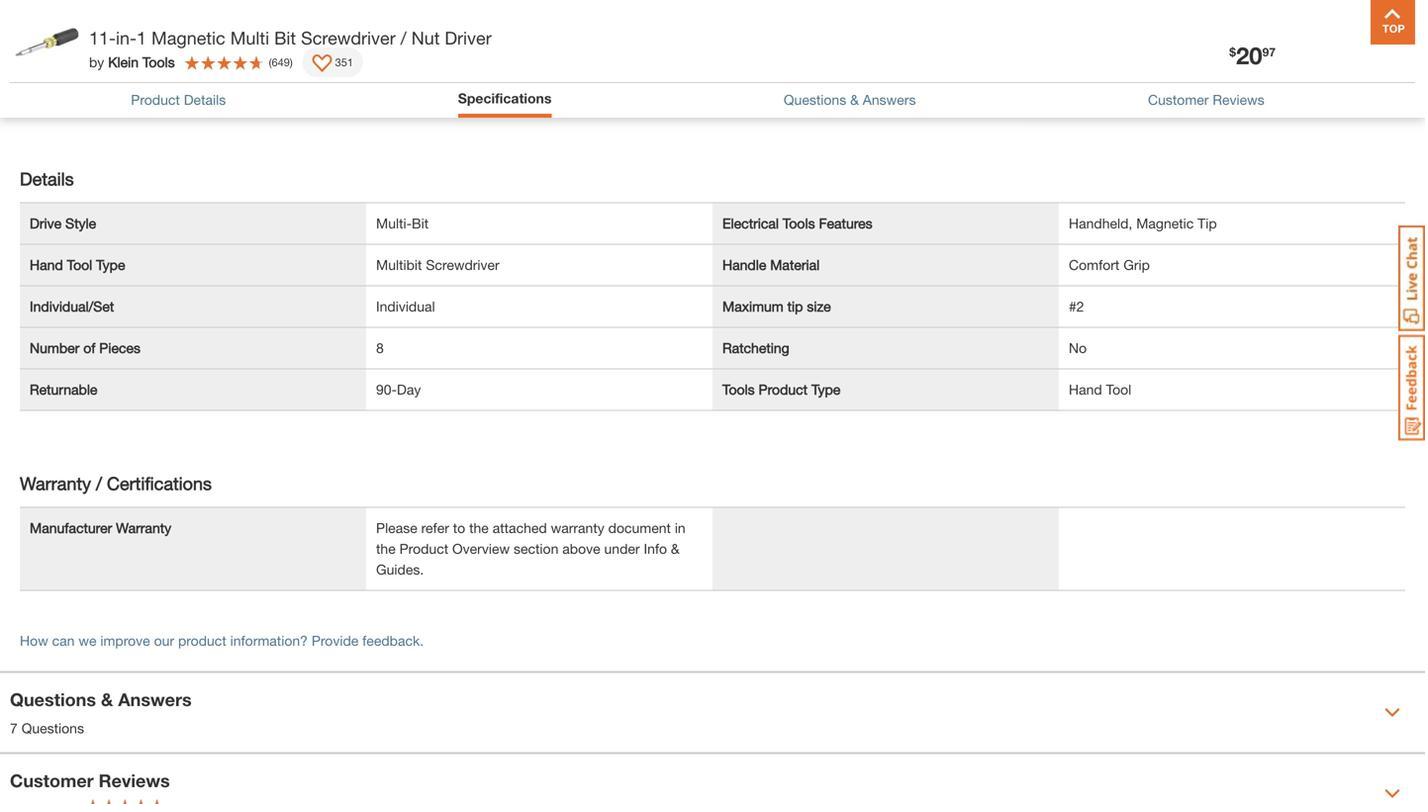 Task type: describe. For each thing, give the bounding box(es) containing it.
section
[[514, 541, 559, 558]]

under
[[604, 541, 640, 558]]

assembled
[[30, 35, 99, 52]]

info
[[644, 541, 667, 558]]

hand tool type
[[30, 257, 125, 273]]

0 vertical spatial tools
[[143, 54, 175, 70]]

1 vertical spatial warranty
[[116, 520, 171, 537]]

multi
[[230, 27, 269, 49]]

assembled width (in.)
[[30, 35, 164, 52]]

nut
[[412, 27, 440, 49]]

how
[[20, 633, 48, 650]]

tools product type
[[723, 382, 841, 398]]

questions for questions & answers
[[784, 91, 847, 108]]

returnable
[[30, 382, 97, 398]]

refer
[[421, 520, 449, 537]]

hand for hand tool
[[1069, 382, 1103, 398]]

20
[[1236, 41, 1263, 69]]

size for minimum tip size
[[110, 77, 134, 93]]

grip
[[1124, 257, 1150, 273]]

klein
[[108, 54, 139, 70]]

0 vertical spatial warranty
[[20, 473, 91, 495]]

0 horizontal spatial magnetic
[[152, 27, 225, 49]]

tip for maximum
[[788, 299, 803, 315]]

we
[[79, 633, 97, 650]]

8
[[376, 340, 384, 357]]

by
[[89, 54, 104, 70]]

please
[[376, 520, 418, 537]]

questions for questions & answers 7 questions
[[10, 690, 96, 711]]

product
[[178, 633, 226, 650]]

warranty / certifications
[[20, 473, 212, 495]]

handheld, magnetic tip
[[1069, 215, 1217, 232]]

11-
[[89, 27, 116, 49]]

shaft length (in.)
[[723, 77, 828, 93]]

handle
[[723, 257, 767, 273]]

(
[[269, 56, 272, 69]]

features
[[819, 215, 873, 232]]

1 horizontal spatial reviews
[[1213, 91, 1265, 108]]

1.25 in
[[376, 35, 418, 52]]

number of pieces
[[30, 340, 141, 357]]

minimum
[[30, 77, 87, 93]]

feedback link image
[[1399, 335, 1426, 442]]

caret image
[[1385, 787, 1401, 803]]

top button
[[1371, 0, 1416, 45]]

answers for questions & answers
[[863, 91, 916, 108]]

minimum tip size
[[30, 77, 134, 93]]

electrical
[[723, 215, 779, 232]]

drive style
[[30, 215, 96, 232]]

& inside please refer to the attached warranty document in the product overview section above under info & guides.
[[671, 541, 680, 558]]

in inside please refer to the attached warranty document in the product overview section above under info & guides.
[[675, 520, 686, 537]]

97
[[1263, 45, 1276, 59]]

of
[[83, 340, 95, 357]]

provide
[[312, 633, 359, 650]]

certifications
[[107, 473, 212, 495]]

maximum tip size
[[723, 299, 831, 315]]

driver
[[445, 27, 492, 49]]

questions & answers 7 questions
[[10, 690, 192, 737]]

(in.) for assembled width (in.)
[[143, 35, 164, 52]]

overview
[[452, 541, 510, 558]]

1 vertical spatial magnetic
[[1137, 215, 1194, 232]]

& for questions & answers 7 questions
[[101, 690, 113, 711]]

display image
[[313, 54, 332, 74]]

warranty
[[551, 520, 605, 537]]

material
[[770, 257, 820, 273]]

ratcheting
[[723, 340, 790, 357]]

day
[[397, 382, 421, 398]]

our
[[154, 633, 174, 650]]

length
[[759, 77, 802, 93]]

$ 20 97
[[1230, 41, 1276, 69]]

handheld,
[[1069, 215, 1133, 232]]

can
[[52, 633, 75, 650]]

how can we improve our product information? provide feedback.
[[20, 633, 424, 650]]

11-in-1 magnetic multi bit screwdriver / nut driver
[[89, 27, 492, 49]]

1 horizontal spatial /
[[401, 27, 407, 49]]

1 vertical spatial customer reviews
[[10, 771, 170, 792]]

manufacturer warranty
[[30, 520, 171, 537]]

2 vertical spatial questions
[[21, 721, 84, 737]]

multi-
[[376, 215, 412, 232]]

electrical tools features
[[723, 215, 873, 232]]

649
[[272, 56, 290, 69]]

comfort
[[1069, 257, 1120, 273]]

351 button
[[303, 48, 363, 77]]

attached
[[493, 520, 547, 537]]

specifications
[[458, 90, 552, 106]]

2 horizontal spatial tools
[[783, 215, 815, 232]]

351
[[335, 56, 353, 69]]

7
[[10, 721, 18, 737]]

1
[[137, 27, 147, 49]]



Task type: locate. For each thing, give the bounding box(es) containing it.
#1
[[376, 77, 392, 93]]

0 horizontal spatial tip
[[91, 77, 107, 93]]

0 horizontal spatial hand
[[30, 257, 63, 273]]

1 vertical spatial tools
[[783, 215, 815, 232]]

/ up manufacturer warranty
[[96, 473, 102, 495]]

1 vertical spatial product
[[759, 382, 808, 398]]

1 vertical spatial (in.)
[[806, 77, 828, 93]]

1 vertical spatial in
[[675, 520, 686, 537]]

pieces
[[99, 340, 141, 357]]

1 horizontal spatial product
[[400, 541, 449, 558]]

the
[[469, 520, 489, 537], [376, 541, 396, 558]]

2 vertical spatial &
[[101, 690, 113, 711]]

2 horizontal spatial product
[[759, 382, 808, 398]]

size
[[110, 77, 134, 93], [807, 299, 831, 315]]

0 vertical spatial magnetic
[[152, 27, 225, 49]]

details
[[184, 91, 226, 108], [20, 168, 74, 190]]

1 vertical spatial bit
[[412, 215, 429, 232]]

3
[[1069, 77, 1077, 93]]

the right to
[[469, 520, 489, 537]]

0 vertical spatial details
[[184, 91, 226, 108]]

& inside questions & answers 7 questions
[[101, 690, 113, 711]]

1 horizontal spatial type
[[812, 382, 841, 398]]

product down by klein tools
[[131, 91, 180, 108]]

feedback.
[[363, 633, 424, 650]]

product down refer
[[400, 541, 449, 558]]

0 horizontal spatial /
[[96, 473, 102, 495]]

hand down drive
[[30, 257, 63, 273]]

warranty up manufacturer
[[20, 473, 91, 495]]

1.25
[[376, 35, 403, 52]]

in
[[407, 35, 418, 52], [675, 520, 686, 537]]

1 vertical spatial questions
[[10, 690, 96, 711]]

screwdriver
[[301, 27, 396, 49], [426, 257, 500, 273]]

tools down 1
[[143, 54, 175, 70]]

1 vertical spatial type
[[812, 382, 841, 398]]

0 horizontal spatial details
[[20, 168, 74, 190]]

reviews down questions & answers 7 questions
[[99, 771, 170, 792]]

0 horizontal spatial tools
[[143, 54, 175, 70]]

(in.) right in-
[[143, 35, 164, 52]]

reviews down 20
[[1213, 91, 1265, 108]]

screwdriver up 351
[[301, 27, 396, 49]]

by klein tools
[[89, 54, 175, 70]]

guides.
[[376, 562, 424, 578]]

0 vertical spatial &
[[851, 91, 859, 108]]

#2
[[1069, 299, 1085, 315]]

type for hand tool type
[[96, 257, 125, 273]]

warranty
[[20, 473, 91, 495], [116, 520, 171, 537]]

0 vertical spatial tip
[[91, 77, 107, 93]]

0 vertical spatial tool
[[67, 257, 92, 273]]

warranty down certifications
[[116, 520, 171, 537]]

0 horizontal spatial bit
[[274, 27, 296, 49]]

type
[[96, 257, 125, 273], [812, 382, 841, 398]]

1 vertical spatial customer
[[10, 771, 94, 792]]

90-
[[376, 382, 397, 398]]

0 vertical spatial bit
[[274, 27, 296, 49]]

questions & answers
[[784, 91, 916, 108]]

questions
[[784, 91, 847, 108], [10, 690, 96, 711], [21, 721, 84, 737]]

1 horizontal spatial (in.)
[[806, 77, 828, 93]]

1 horizontal spatial bit
[[412, 215, 429, 232]]

type for tools product type
[[812, 382, 841, 398]]

multi-bit
[[376, 215, 429, 232]]

1 vertical spatial screwdriver
[[426, 257, 500, 273]]

2 horizontal spatial &
[[851, 91, 859, 108]]

0 vertical spatial reviews
[[1213, 91, 1265, 108]]

tip for minimum
[[91, 77, 107, 93]]

1 horizontal spatial hand
[[1069, 382, 1103, 398]]

handle material
[[723, 257, 820, 273]]

0 vertical spatial size
[[110, 77, 134, 93]]

type up individual/set
[[96, 257, 125, 273]]

comfort grip
[[1069, 257, 1150, 273]]

(in.) right length on the top of the page
[[806, 77, 828, 93]]

1 vertical spatial details
[[20, 168, 74, 190]]

bit up 649
[[274, 27, 296, 49]]

tool
[[67, 257, 92, 273], [1106, 382, 1132, 398]]

questions right "shaft"
[[784, 91, 847, 108]]

answers for questions & answers 7 questions
[[118, 690, 192, 711]]

product down ratcheting
[[759, 382, 808, 398]]

customer
[[1148, 91, 1209, 108], [10, 771, 94, 792]]

specifications button
[[458, 88, 552, 113], [458, 88, 552, 109]]

customer reviews down $
[[1148, 91, 1265, 108]]

hand for hand tool type
[[30, 257, 63, 273]]

1 vertical spatial size
[[807, 299, 831, 315]]

1 vertical spatial /
[[96, 473, 102, 495]]

0 horizontal spatial reviews
[[99, 771, 170, 792]]

drive
[[30, 215, 62, 232]]

tool for hand tool
[[1106, 382, 1132, 398]]

tip down by
[[91, 77, 107, 93]]

1 horizontal spatial size
[[807, 299, 831, 315]]

1 vertical spatial the
[[376, 541, 396, 558]]

0 horizontal spatial answers
[[118, 690, 192, 711]]

style
[[65, 215, 96, 232]]

in right document
[[675, 520, 686, 537]]

1 vertical spatial tool
[[1106, 382, 1132, 398]]

product details
[[131, 91, 226, 108]]

90-day
[[376, 382, 421, 398]]

tools up material at the right top of the page
[[783, 215, 815, 232]]

/
[[401, 27, 407, 49], [96, 473, 102, 495]]

/ left nut
[[401, 27, 407, 49]]

magnetic left tip
[[1137, 215, 1194, 232]]

1 horizontal spatial answers
[[863, 91, 916, 108]]

1 horizontal spatial the
[[469, 520, 489, 537]]

in-
[[116, 27, 137, 49]]

$
[[1230, 45, 1236, 59]]

magnetic right 1
[[152, 27, 225, 49]]

customer reviews down questions & answers 7 questions
[[10, 771, 170, 792]]

0 horizontal spatial tool
[[67, 257, 92, 273]]

product image image
[[15, 10, 79, 74]]

0 horizontal spatial size
[[110, 77, 134, 93]]

questions right 7
[[21, 721, 84, 737]]

shaft
[[723, 77, 755, 93]]

0 horizontal spatial in
[[407, 35, 418, 52]]

answers inside questions & answers 7 questions
[[118, 690, 192, 711]]

0 vertical spatial (in.)
[[143, 35, 164, 52]]

1 horizontal spatial tools
[[723, 382, 755, 398]]

live chat image
[[1399, 226, 1426, 332]]

questions up 7
[[10, 690, 96, 711]]

hand
[[30, 257, 63, 273], [1069, 382, 1103, 398]]

0 vertical spatial questions
[[784, 91, 847, 108]]

& for questions & answers
[[851, 91, 859, 108]]

0 horizontal spatial customer
[[10, 771, 94, 792]]

(in.) for shaft length (in.)
[[806, 77, 828, 93]]

hand tool
[[1069, 382, 1132, 398]]

improve
[[100, 633, 150, 650]]

1 vertical spatial answers
[[118, 690, 192, 711]]

0 vertical spatial type
[[96, 257, 125, 273]]

size for maximum tip size
[[807, 299, 831, 315]]

multibit
[[376, 257, 422, 273]]

1 horizontal spatial in
[[675, 520, 686, 537]]

0 horizontal spatial screwdriver
[[301, 27, 396, 49]]

0 vertical spatial hand
[[30, 257, 63, 273]]

the down please
[[376, 541, 396, 558]]

1 horizontal spatial details
[[184, 91, 226, 108]]

product
[[131, 91, 180, 108], [759, 382, 808, 398], [400, 541, 449, 558]]

0 horizontal spatial warranty
[[20, 473, 91, 495]]

)
[[290, 56, 293, 69]]

information?
[[230, 633, 308, 650]]

multibit screwdriver
[[376, 257, 500, 273]]

1 horizontal spatial tool
[[1106, 382, 1132, 398]]

(in.)
[[143, 35, 164, 52], [806, 77, 828, 93]]

product inside please refer to the attached warranty document in the product overview section above under info & guides.
[[400, 541, 449, 558]]

to
[[453, 520, 466, 537]]

0 horizontal spatial the
[[376, 541, 396, 558]]

individual/set
[[30, 299, 114, 315]]

1 horizontal spatial tip
[[788, 299, 803, 315]]

bit
[[274, 27, 296, 49], [412, 215, 429, 232]]

1 horizontal spatial warranty
[[116, 520, 171, 537]]

reviews
[[1213, 91, 1265, 108], [99, 771, 170, 792]]

hand down no in the top right of the page
[[1069, 382, 1103, 398]]

size down klein
[[110, 77, 134, 93]]

customer reviews
[[1148, 91, 1265, 108], [10, 771, 170, 792]]

0 vertical spatial customer
[[1148, 91, 1209, 108]]

individual
[[376, 299, 435, 315]]

1 horizontal spatial magnetic
[[1137, 215, 1194, 232]]

0 horizontal spatial type
[[96, 257, 125, 273]]

1 horizontal spatial customer reviews
[[1148, 91, 1265, 108]]

tools
[[143, 54, 175, 70], [783, 215, 815, 232], [723, 382, 755, 398]]

please refer to the attached warranty document in the product overview section above under info & guides.
[[376, 520, 686, 578]]

no
[[1069, 340, 1087, 357]]

how can we improve our product information? provide feedback. link
[[20, 633, 424, 650]]

0 horizontal spatial &
[[101, 690, 113, 711]]

0 vertical spatial answers
[[863, 91, 916, 108]]

0 vertical spatial /
[[401, 27, 407, 49]]

bit up multibit screwdriver
[[412, 215, 429, 232]]

& right info
[[671, 541, 680, 558]]

0 vertical spatial screwdriver
[[301, 27, 396, 49]]

tool for hand tool type
[[67, 257, 92, 273]]

0 vertical spatial in
[[407, 35, 418, 52]]

& down improve
[[101, 690, 113, 711]]

0 horizontal spatial customer reviews
[[10, 771, 170, 792]]

screwdriver right multibit
[[426, 257, 500, 273]]

document
[[609, 520, 671, 537]]

answers
[[863, 91, 916, 108], [118, 690, 192, 711]]

1 vertical spatial reviews
[[99, 771, 170, 792]]

1 horizontal spatial screwdriver
[[426, 257, 500, 273]]

1 horizontal spatial &
[[671, 541, 680, 558]]

manufacturer
[[30, 520, 112, 537]]

tip down material at the right top of the page
[[788, 299, 803, 315]]

above
[[563, 541, 601, 558]]

2 vertical spatial product
[[400, 541, 449, 558]]

size down material at the right top of the page
[[807, 299, 831, 315]]

tools down ratcheting
[[723, 382, 755, 398]]

0 vertical spatial the
[[469, 520, 489, 537]]

1 horizontal spatial customer
[[1148, 91, 1209, 108]]

1 vertical spatial tip
[[788, 299, 803, 315]]

type down maximum tip size
[[812, 382, 841, 398]]

0 vertical spatial product
[[131, 91, 180, 108]]

product details button
[[131, 89, 226, 110], [131, 89, 226, 110]]

0 vertical spatial customer reviews
[[1148, 91, 1265, 108]]

1 vertical spatial hand
[[1069, 382, 1103, 398]]

0 horizontal spatial product
[[131, 91, 180, 108]]

in right "1.25"
[[407, 35, 418, 52]]

number
[[30, 340, 80, 357]]

1 vertical spatial &
[[671, 541, 680, 558]]

& right length on the top of the page
[[851, 91, 859, 108]]

0 horizontal spatial (in.)
[[143, 35, 164, 52]]

( 649 )
[[269, 56, 293, 69]]

2 vertical spatial tools
[[723, 382, 755, 398]]



Task type: vqa. For each thing, say whether or not it's contained in the screenshot.


